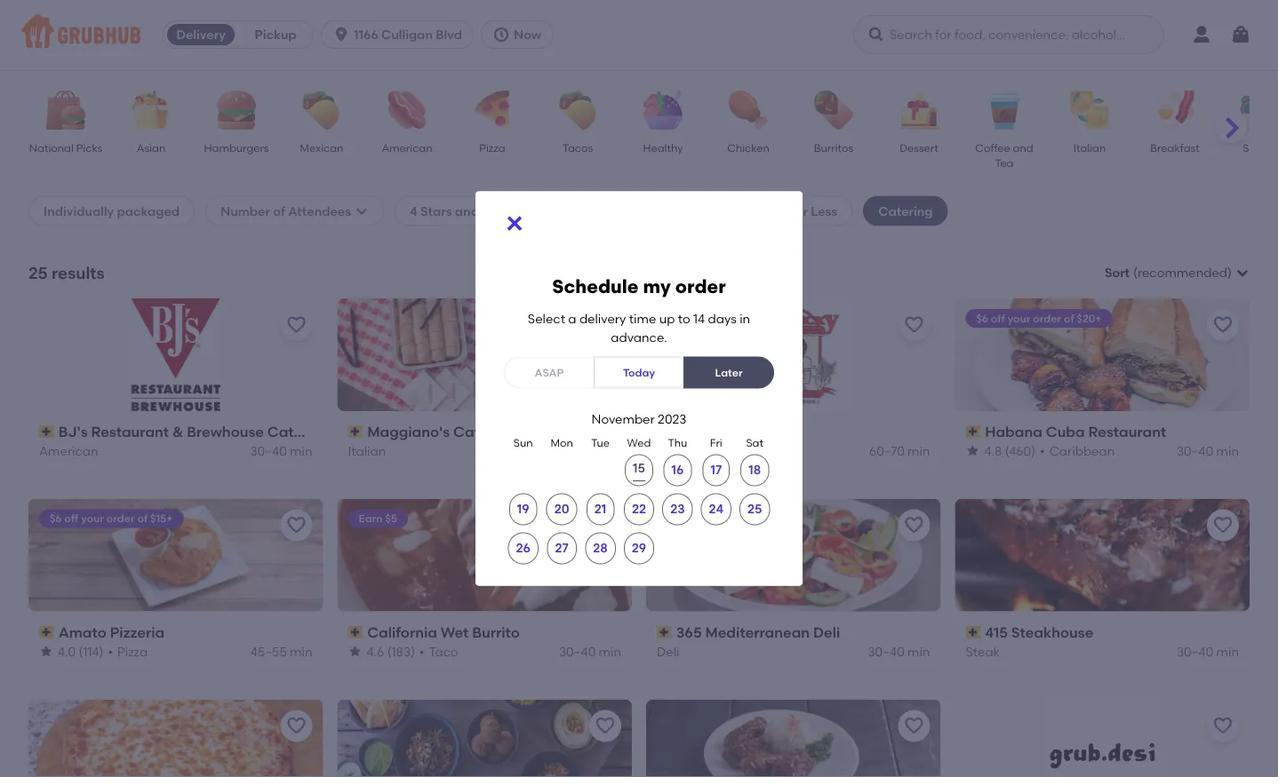 Task type: locate. For each thing, give the bounding box(es) containing it.
25 left results at the top left of the page
[[28, 263, 48, 283]]

subscription pass image inside "maggiano's catering" "link"
[[348, 426, 364, 438]]

subscription pass image left maggiano's
[[348, 426, 364, 438]]

4 stars and up
[[410, 203, 500, 218]]

blvd
[[436, 27, 462, 42]]

order up 14
[[675, 276, 726, 298]]

picks
[[76, 141, 102, 154]]

catering down the dessert
[[878, 203, 933, 218]]

0 vertical spatial $6
[[976, 312, 988, 325]]

30–40 for burrito
[[559, 644, 596, 659]]

svg image inside now button
[[492, 26, 510, 44]]

order for amato pizzeria
[[106, 513, 135, 526]]

min for maggiano's catering
[[599, 443, 621, 459]]

0 horizontal spatial pizza
[[117, 644, 148, 659]]

your left $15+
[[81, 513, 104, 526]]

1 horizontal spatial american
[[382, 141, 433, 154]]

1 horizontal spatial and
[[1013, 141, 1034, 154]]

healthy
[[643, 141, 683, 154]]

subscription pass image inside amato pizzeria link
[[39, 627, 55, 639]]

coffee and tea
[[975, 141, 1034, 170]]

hamburgers image
[[205, 91, 268, 130]]

casa vicky
[[676, 423, 755, 441]]

1 vertical spatial $6
[[50, 513, 62, 526]]

svg image
[[1230, 24, 1252, 45], [333, 26, 350, 44], [868, 26, 885, 44]]

1 horizontal spatial $6
[[976, 312, 988, 325]]

1 vertical spatial italian
[[348, 443, 386, 459]]

star icon image left 4.0
[[39, 645, 53, 659]]

deli
[[813, 624, 840, 642], [657, 644, 680, 659]]

packaged
[[117, 203, 180, 218]]

brewhouse
[[187, 423, 264, 441]]

minutes
[[745, 203, 792, 218]]

chicken image
[[717, 91, 780, 130]]

365 mediterranean deli
[[676, 624, 840, 642]]

now
[[514, 27, 542, 42]]

mediterranean
[[705, 624, 810, 642]]

asap button
[[504, 357, 595, 389]]

0 horizontal spatial your
[[81, 513, 104, 526]]

mon
[[551, 436, 573, 449]]

1 vertical spatial order
[[1033, 312, 1061, 325]]

0 vertical spatial mexican
[[300, 141, 344, 154]]

0 vertical spatial your
[[1008, 312, 1031, 325]]

taco
[[429, 644, 458, 659]]

0 horizontal spatial order
[[106, 513, 135, 526]]

25 right 24
[[748, 502, 762, 517]]

0 horizontal spatial •
[[108, 644, 113, 659]]

individually packaged
[[44, 203, 180, 218]]

0 horizontal spatial 25
[[28, 263, 48, 283]]

$6 off your order of $20+
[[976, 312, 1102, 325]]

salads
[[1243, 141, 1278, 154]]

star icon image for habana
[[966, 444, 980, 458]]

subscription pass image inside 365 mediterranean deli link
[[657, 627, 673, 639]]

min for 365 mediterranean deli
[[908, 644, 930, 659]]

your for habana
[[1008, 312, 1031, 325]]

• for california
[[420, 644, 424, 659]]

pizza
[[479, 141, 505, 154], [117, 644, 148, 659]]

subscription pass image left california
[[348, 627, 364, 639]]

1 vertical spatial off
[[64, 513, 79, 526]]

off for habana
[[991, 312, 1005, 325]]

0 vertical spatial deli
[[813, 624, 840, 642]]

cuba
[[1046, 423, 1085, 441]]

results
[[52, 263, 104, 283]]

subscription pass image inside bj's restaurant & brewhouse catering link
[[39, 426, 55, 438]]

0 vertical spatial italian
[[1074, 141, 1106, 154]]

pizza down pizza image
[[479, 141, 505, 154]]

maggiano's catering link
[[348, 422, 621, 442]]

22 button
[[624, 494, 654, 526]]

1 vertical spatial deli
[[657, 644, 680, 659]]

svg image left now
[[492, 26, 510, 44]]

1 horizontal spatial pizza
[[479, 141, 505, 154]]

2 vertical spatial of
[[137, 513, 148, 526]]

italian
[[1074, 141, 1106, 154], [348, 443, 386, 459]]

19 button
[[509, 494, 537, 526]]

1 vertical spatial of
[[1064, 312, 1074, 325]]

cell
[[620, 454, 658, 486]]

bj's
[[58, 423, 88, 441]]

0 horizontal spatial italian
[[348, 443, 386, 459]]

catering right brewhouse
[[267, 423, 330, 441]]

asian image
[[120, 91, 182, 130]]

of right 'number'
[[273, 203, 285, 218]]

subscription pass image left bj's
[[39, 426, 55, 438]]

30–40
[[250, 443, 287, 459], [1177, 443, 1214, 459], [559, 644, 596, 659], [868, 644, 905, 659], [1177, 644, 1214, 659]]

subscription pass image up steak
[[966, 627, 982, 639]]

select
[[528, 312, 565, 327]]

catering right maggiano's
[[453, 423, 516, 441]]

save this restaurant image
[[286, 314, 307, 336], [904, 314, 925, 336], [595, 515, 616, 537], [1212, 515, 1234, 537], [286, 716, 307, 737], [595, 716, 616, 737]]

healthy image
[[632, 91, 694, 130]]

1 vertical spatial 25
[[748, 502, 762, 517]]

1 horizontal spatial off
[[991, 312, 1005, 325]]

habana
[[985, 423, 1043, 441]]

schedule my order
[[552, 276, 726, 298]]

save this restaurant image
[[595, 314, 616, 336], [1212, 314, 1234, 336], [286, 515, 307, 537], [904, 515, 925, 537], [904, 716, 925, 737], [1212, 716, 1234, 737]]

deli right mediterranean
[[813, 624, 840, 642]]

subscription pass image inside california wet burrito link
[[348, 627, 364, 639]]

casa
[[676, 423, 714, 441]]

order for habana cuba restaurant
[[1033, 312, 1061, 325]]

0 horizontal spatial deli
[[657, 644, 680, 659]]

of for habana cuba restaurant
[[1064, 312, 1074, 325]]

1 horizontal spatial restaurant
[[1089, 423, 1166, 441]]

2 horizontal spatial •
[[1040, 443, 1045, 459]]

0 vertical spatial pizza
[[479, 141, 505, 154]]

burrito
[[472, 624, 520, 642]]

subscription pass image
[[39, 426, 55, 438], [348, 627, 364, 639], [657, 627, 673, 639], [966, 627, 982, 639]]

14
[[693, 312, 705, 327]]

deli down 365
[[657, 644, 680, 659]]

steakhouse
[[1011, 624, 1094, 642]]

30–40 min for restaurant
[[1177, 443, 1239, 459]]

0 vertical spatial 25
[[28, 263, 48, 283]]

your
[[1008, 312, 1031, 325], [81, 513, 104, 526]]

order left $15+
[[106, 513, 135, 526]]

25 for 25
[[748, 502, 762, 517]]

california
[[367, 624, 437, 642]]

american down the american image
[[382, 141, 433, 154]]

25 inside button
[[748, 502, 762, 517]]

subscription pass image for casa vicky
[[657, 426, 673, 438]]

subscription pass image for bj's restaurant & brewhouse catering
[[39, 426, 55, 438]]

tea
[[995, 157, 1014, 170]]

2 horizontal spatial of
[[1064, 312, 1074, 325]]

$20+
[[1077, 312, 1102, 325]]

subscription pass image for 415 steakhouse
[[966, 627, 982, 639]]

28
[[593, 541, 608, 556]]

delivery
[[176, 27, 226, 42]]

mexican down the mexican image
[[300, 141, 344, 154]]

restaurant left '&' at the bottom
[[91, 423, 169, 441]]

1 horizontal spatial star icon image
[[348, 645, 362, 659]]

0 vertical spatial order
[[675, 276, 726, 298]]

0 vertical spatial and
[[1013, 141, 1034, 154]]

and inside coffee and tea
[[1013, 141, 1034, 154]]

pickup button
[[238, 20, 313, 49]]

burritos image
[[803, 91, 865, 130]]

1 horizontal spatial of
[[273, 203, 285, 218]]

wed
[[627, 436, 651, 449]]

2 vertical spatial order
[[106, 513, 135, 526]]

30
[[726, 203, 742, 218]]

0 horizontal spatial star icon image
[[39, 645, 53, 659]]

0 horizontal spatial mexican
[[300, 141, 344, 154]]

subscription pass image inside habana cuba restaurant link
[[966, 426, 982, 438]]

subscription pass image right wed
[[657, 426, 673, 438]]

subscription pass image for habana cuba restaurant
[[966, 426, 982, 438]]

1 horizontal spatial italian
[[1074, 141, 1106, 154]]

subscription pass image inside 415 steakhouse link
[[966, 627, 982, 639]]

• right (460)
[[1040, 443, 1045, 459]]

subscription pass image left 365
[[657, 627, 673, 639]]

star icon image left 4.6
[[348, 645, 362, 659]]

maggiano's catering
[[367, 423, 516, 441]]

subscription pass image
[[348, 426, 364, 438], [657, 426, 673, 438], [966, 426, 982, 438], [39, 627, 55, 639]]

subscription pass image for california wet burrito
[[348, 627, 364, 639]]

0 horizontal spatial $6
[[50, 513, 62, 526]]

0 horizontal spatial off
[[64, 513, 79, 526]]

coffee
[[975, 141, 1010, 154]]

sun
[[514, 436, 533, 449]]

22
[[632, 502, 646, 517]]

of left $20+
[[1064, 312, 1074, 325]]

national
[[29, 141, 74, 154]]

1 horizontal spatial •
[[420, 644, 424, 659]]

italian down italian image
[[1074, 141, 1106, 154]]

maggiano's
[[367, 423, 450, 441]]

30–40 min for &
[[250, 443, 312, 459]]

your left $20+
[[1008, 312, 1031, 325]]

culligan
[[381, 27, 433, 42]]

breakfast image
[[1144, 91, 1206, 130]]

• down amato pizzeria
[[108, 644, 113, 659]]

later button
[[684, 357, 774, 389]]

and left up
[[455, 203, 479, 218]]

and up the tea
[[1013, 141, 1034, 154]]

subscription pass image left amato
[[39, 627, 55, 639]]

svg image
[[492, 26, 510, 44], [355, 204, 369, 218], [504, 213, 525, 234]]

• caribbean
[[1040, 443, 1115, 459]]

advance.
[[611, 330, 667, 345]]

bj's restaurant & brewhouse catering link
[[39, 422, 330, 442]]

pizza down pizzeria
[[117, 644, 148, 659]]

order left $20+
[[1033, 312, 1061, 325]]

0 horizontal spatial of
[[137, 513, 148, 526]]

30–40 min for deli
[[868, 644, 930, 659]]

number
[[221, 203, 270, 218]]

tacos image
[[547, 91, 609, 130]]

1 vertical spatial mexican
[[657, 443, 708, 459]]

mexican up 16
[[657, 443, 708, 459]]

november 2023
[[592, 412, 687, 427]]

national picks image
[[35, 91, 97, 130]]

italian down maggiano's
[[348, 443, 386, 459]]

steak
[[966, 644, 1000, 659]]

delivery button
[[164, 20, 238, 49]]

27
[[555, 541, 569, 556]]

30–40 for restaurant
[[1177, 443, 1214, 459]]

$5
[[385, 513, 397, 526]]

0 vertical spatial off
[[991, 312, 1005, 325]]

1 horizontal spatial catering
[[453, 423, 516, 441]]

bj's restaurant & brewhouse catering logo image
[[131, 298, 220, 411]]

365 mediterranean deli link
[[657, 623, 930, 643]]

17
[[711, 463, 722, 478]]

30–40 for &
[[250, 443, 287, 459]]

1 vertical spatial american
[[39, 443, 98, 459]]

star icon image left 4.8
[[966, 444, 980, 458]]

0 horizontal spatial svg image
[[333, 26, 350, 44]]

min for california wet burrito
[[599, 644, 621, 659]]

subscription pass image for 365 mediterranean deli
[[657, 627, 673, 639]]

415 steakhouse
[[985, 624, 1094, 642]]

my
[[643, 276, 671, 298]]

0 horizontal spatial restaurant
[[91, 423, 169, 441]]

2 horizontal spatial svg image
[[1230, 24, 1252, 45]]

of left $15+
[[137, 513, 148, 526]]

415 steakhouse link
[[966, 623, 1239, 643]]

california wet burrito link
[[348, 623, 621, 643]]

restaurant up caribbean
[[1089, 423, 1166, 441]]

stars
[[421, 203, 452, 218]]

1 vertical spatial your
[[81, 513, 104, 526]]

2 horizontal spatial catering
[[878, 203, 933, 218]]

1 horizontal spatial your
[[1008, 312, 1031, 325]]

20
[[554, 502, 569, 517]]

american down bj's
[[39, 443, 98, 459]]

grub desi logo image
[[1046, 700, 1159, 778]]

save this restaurant button
[[280, 309, 312, 341], [589, 309, 621, 341], [898, 309, 930, 341], [1207, 309, 1239, 341], [280, 510, 312, 542], [589, 510, 621, 542], [898, 510, 930, 542], [1207, 510, 1239, 542], [280, 711, 312, 743], [589, 711, 621, 743], [898, 711, 930, 743], [1207, 711, 1239, 743]]

star icon image
[[966, 444, 980, 458], [39, 645, 53, 659], [348, 645, 362, 659]]

365
[[676, 624, 702, 642]]

0 vertical spatial american
[[382, 141, 433, 154]]

subscription pass image left habana
[[966, 426, 982, 438]]

2 horizontal spatial star icon image
[[966, 444, 980, 458]]

subscription pass image inside casa vicky 'link'
[[657, 426, 673, 438]]

1 horizontal spatial 25
[[748, 502, 762, 517]]

asap
[[535, 366, 564, 379]]

• right (183) at bottom
[[420, 644, 424, 659]]

(460)
[[1005, 443, 1036, 459]]

• pizza
[[108, 644, 148, 659]]

order
[[675, 276, 726, 298], [1033, 312, 1061, 325], [106, 513, 135, 526]]

2 horizontal spatial order
[[1033, 312, 1061, 325]]

thu
[[668, 436, 687, 449]]

0 horizontal spatial and
[[455, 203, 479, 218]]



Task type: describe. For each thing, give the bounding box(es) containing it.
28 button
[[585, 533, 616, 565]]

$6 off your order of $15+
[[50, 513, 173, 526]]

1 vertical spatial and
[[455, 203, 479, 218]]

sat
[[746, 436, 764, 449]]

&
[[172, 423, 183, 441]]

1 horizontal spatial order
[[675, 276, 726, 298]]

$6 for habana cuba restaurant
[[976, 312, 988, 325]]

16 button
[[664, 454, 692, 486]]

min for 415 steakhouse
[[1217, 644, 1239, 659]]

2023
[[658, 412, 687, 427]]

habana cuba restaurant link
[[966, 422, 1239, 442]]

25 for 25 results
[[28, 263, 48, 283]]

casa vicky logo image
[[737, 298, 850, 411]]

4.8
[[984, 443, 1002, 459]]

26
[[516, 541, 531, 556]]

wet
[[441, 624, 469, 642]]

• taco
[[420, 644, 458, 659]]

svg image right attendees
[[355, 204, 369, 218]]

26 button
[[508, 533, 539, 565]]

dessert image
[[888, 91, 950, 130]]

up
[[659, 312, 675, 327]]

tue
[[591, 436, 610, 449]]

1 horizontal spatial svg image
[[868, 26, 885, 44]]

4
[[410, 203, 418, 218]]

29
[[632, 541, 646, 556]]

star icon image for california
[[348, 645, 362, 659]]

24
[[709, 502, 724, 517]]

of for amato pizzeria
[[137, 513, 148, 526]]

svg image inside 1166 culligan blvd button
[[333, 26, 350, 44]]

45–55
[[251, 644, 287, 659]]

$6 for amato pizzeria
[[50, 513, 62, 526]]

caribbean
[[1049, 443, 1115, 459]]

a
[[568, 312, 577, 327]]

to
[[678, 312, 690, 327]]

4.0 (114)
[[58, 644, 103, 659]]

29 button
[[624, 533, 654, 565]]

bj's restaurant & brewhouse catering
[[58, 423, 330, 441]]

pizza image
[[461, 91, 524, 130]]

or
[[795, 203, 808, 218]]

0 horizontal spatial american
[[39, 443, 98, 459]]

coffee and tea image
[[973, 91, 1036, 130]]

fri
[[710, 436, 723, 449]]

subscription pass image for maggiano's catering
[[348, 426, 364, 438]]

25 button
[[740, 494, 770, 526]]

november
[[592, 412, 655, 427]]

your for amato
[[81, 513, 104, 526]]

27 button
[[547, 533, 577, 565]]

23 button
[[662, 494, 693, 526]]

• for habana
[[1040, 443, 1045, 459]]

1 horizontal spatial deli
[[813, 624, 840, 642]]

dessert
[[900, 141, 939, 154]]

svg image right up
[[504, 213, 525, 234]]

amato pizzeria
[[58, 624, 165, 642]]

4.6
[[367, 644, 384, 659]]

20 button
[[546, 494, 577, 526]]

1 restaurant from the left
[[91, 423, 169, 441]]

16
[[672, 463, 684, 478]]

in
[[740, 312, 750, 327]]

23
[[670, 502, 685, 517]]

less
[[811, 203, 838, 218]]

min for amato pizzeria
[[290, 644, 312, 659]]

30–40 for deli
[[868, 644, 905, 659]]

0 horizontal spatial catering
[[267, 423, 330, 441]]

415
[[985, 624, 1008, 642]]

1 vertical spatial pizza
[[117, 644, 148, 659]]

1166 culligan blvd
[[354, 27, 462, 42]]

italian image
[[1059, 91, 1121, 130]]

today button
[[594, 357, 684, 389]]

attendees
[[288, 203, 351, 218]]

now button
[[481, 20, 560, 49]]

min for casa vicky
[[908, 443, 930, 459]]

0 vertical spatial of
[[273, 203, 285, 218]]

burritos
[[814, 141, 854, 154]]

casa vicky link
[[657, 422, 930, 442]]

select a delivery time up to 14 days in advance.
[[528, 312, 750, 345]]

30 minutes or less
[[726, 203, 838, 218]]

(114)
[[79, 644, 103, 659]]

• for amato
[[108, 644, 113, 659]]

45–55 min
[[251, 644, 312, 659]]

main navigation navigation
[[0, 0, 1278, 69]]

30–40 min for burrito
[[559, 644, 621, 659]]

17 button
[[703, 454, 730, 486]]

off for amato
[[64, 513, 79, 526]]

25 results
[[28, 263, 104, 283]]

21 button
[[587, 494, 615, 526]]

1 horizontal spatial mexican
[[657, 443, 708, 459]]

star icon image for amato
[[39, 645, 53, 659]]

2 restaurant from the left
[[1089, 423, 1166, 441]]

american image
[[376, 91, 438, 130]]

60–70
[[869, 443, 905, 459]]

up
[[482, 203, 500, 218]]

120–130
[[551, 443, 596, 459]]

18 button
[[741, 454, 769, 486]]

18
[[749, 463, 761, 478]]

min for bj's restaurant & brewhouse catering
[[290, 443, 312, 459]]

subscription pass image for amato pizzeria
[[39, 627, 55, 639]]

pickup
[[255, 27, 297, 42]]

4.6 (183)
[[367, 644, 415, 659]]

24 button
[[701, 494, 732, 526]]

delivery
[[579, 312, 626, 327]]

1166 culligan blvd button
[[321, 20, 481, 49]]

habana cuba restaurant
[[985, 423, 1166, 441]]

tacos
[[563, 141, 593, 154]]

min for habana cuba restaurant
[[1217, 443, 1239, 459]]

60–70 min
[[869, 443, 930, 459]]

vicky
[[717, 423, 755, 441]]

4.8 (460)
[[984, 443, 1036, 459]]

19
[[517, 502, 529, 517]]

hamburgers
[[204, 141, 269, 154]]

mexican image
[[291, 91, 353, 130]]

time
[[629, 312, 656, 327]]

catering inside "link"
[[453, 423, 516, 441]]

1166
[[354, 27, 378, 42]]



Task type: vqa. For each thing, say whether or not it's contained in the screenshot.
THE SALES
no



